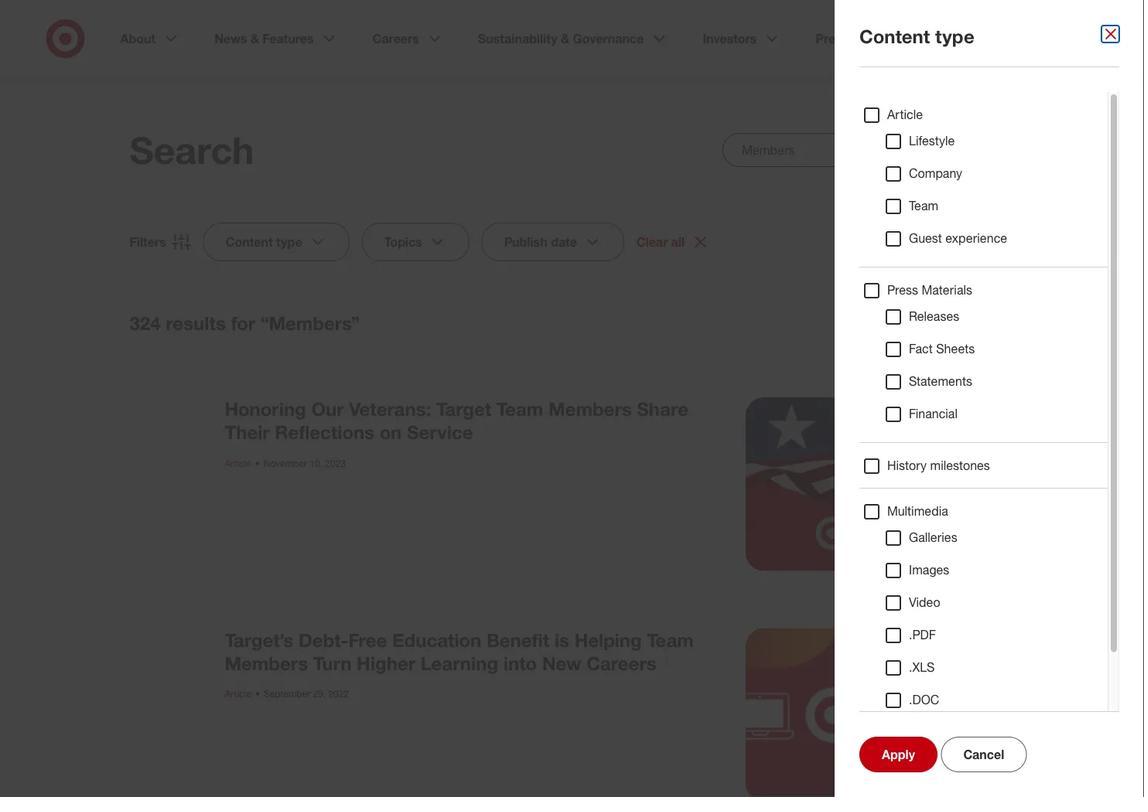 Task type: locate. For each thing, give the bounding box(es) containing it.
2 article link from the top
[[225, 688, 251, 700]]

content type inside dialog
[[859, 25, 974, 48]]

topics
[[384, 234, 422, 249]]

1 vertical spatial members
[[225, 652, 308, 675]]

type inside button
[[276, 234, 302, 249]]

november 10, 2023
[[264, 458, 346, 469]]

1 horizontal spatial content
[[859, 25, 930, 48]]

multimedia
[[887, 504, 948, 519]]

education
[[392, 629, 481, 651]]

1 horizontal spatial members
[[549, 398, 632, 420]]

0 vertical spatial article
[[887, 107, 923, 122]]

clear all
[[637, 234, 685, 249]]

0 horizontal spatial type
[[276, 234, 302, 249]]

article right article 'checkbox'
[[887, 107, 923, 122]]

2022
[[328, 688, 349, 700]]

team right target at left
[[496, 398, 543, 420]]

0 horizontal spatial team
[[496, 398, 543, 420]]

statements
[[909, 374, 972, 389]]

1 vertical spatial article link
[[225, 688, 251, 700]]

team inside honoring our veterans: target team members share their reflections on service
[[496, 398, 543, 420]]

content
[[859, 25, 930, 48], [226, 234, 273, 249]]

1 vertical spatial team
[[496, 398, 543, 420]]

milestones
[[930, 458, 990, 473]]

date
[[551, 234, 577, 249]]

2 horizontal spatial team
[[909, 198, 938, 213]]

history
[[887, 458, 927, 473]]

members down the target's at the bottom of the page
[[225, 652, 308, 675]]

type inside dialog
[[935, 25, 974, 48]]

team up 'guest'
[[909, 198, 938, 213]]

Article checkbox
[[863, 106, 881, 125]]

1 vertical spatial content
[[226, 234, 273, 249]]

team up careers
[[647, 629, 694, 651]]

0 vertical spatial article link
[[225, 458, 251, 469]]

History milestones checkbox
[[863, 457, 881, 476]]

honoring
[[225, 398, 306, 420]]

Galleries checkbox
[[884, 529, 903, 548]]

2 vertical spatial team
[[647, 629, 694, 651]]

press materials
[[887, 282, 972, 297]]

0 horizontal spatial content type
[[226, 234, 302, 249]]

guest experience
[[909, 231, 1007, 246]]

324 results for "members"
[[130, 312, 360, 335]]

article for honoring our veterans: target team members share their reflections on service
[[225, 458, 251, 469]]

team inside target's debt-free education benefit is helping team members turn higher learning into new careers
[[647, 629, 694, 651]]

0 horizontal spatial members
[[225, 652, 308, 675]]

0 vertical spatial members
[[549, 398, 632, 420]]

.PDF checkbox
[[884, 627, 903, 645]]

article
[[887, 107, 923, 122], [225, 458, 251, 469], [225, 688, 251, 700]]

higher
[[357, 652, 415, 675]]

article link
[[225, 458, 251, 469], [225, 688, 251, 700]]

reflections
[[275, 421, 374, 444]]

service
[[407, 421, 473, 444]]

benefit
[[487, 629, 549, 651]]

publish
[[504, 234, 547, 249]]

members
[[549, 398, 632, 420], [225, 652, 308, 675]]

0 horizontal spatial content
[[226, 234, 273, 249]]

article link left the september
[[225, 688, 251, 700]]

article for target's debt-free education benefit is helping team members turn higher learning into new careers
[[225, 688, 251, 700]]

experience
[[946, 231, 1007, 246]]

0 vertical spatial content type
[[859, 25, 974, 48]]

fact
[[909, 341, 933, 356]]

1 article link from the top
[[225, 458, 251, 469]]

their
[[225, 421, 270, 444]]

free
[[348, 629, 387, 651]]

all
[[671, 234, 685, 249]]

type
[[935, 25, 974, 48], [276, 234, 302, 249]]

324
[[130, 312, 161, 335]]

.XLS checkbox
[[884, 659, 903, 678]]

press
[[887, 282, 918, 297]]

0 vertical spatial team
[[909, 198, 938, 213]]

target's
[[225, 629, 293, 651]]

september
[[264, 688, 310, 700]]

article link for target's debt-free education benefit is helping team members turn higher learning into new careers
[[225, 688, 251, 700]]

content type inside button
[[226, 234, 302, 249]]

1 horizontal spatial type
[[935, 25, 974, 48]]

article down their
[[225, 458, 251, 469]]

content type
[[859, 25, 974, 48], [226, 234, 302, 249]]

None checkbox
[[884, 132, 903, 151], [884, 165, 903, 183], [884, 340, 903, 359], [884, 373, 903, 391], [884, 405, 903, 424], [884, 132, 903, 151], [884, 165, 903, 183], [884, 340, 903, 359], [884, 373, 903, 391], [884, 405, 903, 424]]

1 horizontal spatial content type
[[859, 25, 974, 48]]

0 vertical spatial content
[[859, 25, 930, 48]]

honoring our veterans: target team members share their reflections on service link
[[225, 398, 688, 444]]

"members"
[[261, 312, 360, 335]]

article link down their
[[225, 458, 251, 469]]

filters
[[130, 234, 166, 249]]

members inside target's debt-free education benefit is helping team members turn higher learning into new careers
[[225, 652, 308, 675]]

article inside the content type dialog
[[887, 107, 923, 122]]

apply
[[882, 747, 915, 762]]

1 vertical spatial type
[[276, 234, 302, 249]]

.pdf
[[909, 627, 936, 642]]

financial
[[909, 406, 958, 421]]

None checkbox
[[884, 197, 903, 216], [884, 230, 903, 248], [884, 308, 903, 326], [884, 197, 903, 216], [884, 230, 903, 248], [884, 308, 903, 326]]

members left share
[[549, 398, 632, 420]]

1 vertical spatial article
[[225, 458, 251, 469]]

september 29, 2022
[[264, 688, 349, 700]]

history milestones
[[887, 458, 990, 473]]

2 vertical spatial article
[[225, 688, 251, 700]]

images
[[909, 562, 949, 577]]

0 vertical spatial type
[[935, 25, 974, 48]]

article left the september
[[225, 688, 251, 700]]

releases
[[909, 309, 959, 324]]

1 vertical spatial content type
[[226, 234, 302, 249]]

1 horizontal spatial team
[[647, 629, 694, 651]]

team
[[909, 198, 938, 213], [496, 398, 543, 420], [647, 629, 694, 651]]

article link for honoring our veterans: target team members share their reflections on service
[[225, 458, 251, 469]]

Images checkbox
[[884, 562, 903, 580]]



Task type: vqa. For each thing, say whether or not it's contained in the screenshot.
Invest
no



Task type: describe. For each thing, give the bounding box(es) containing it.
content inside button
[[226, 234, 273, 249]]

learning
[[421, 652, 498, 675]]

results
[[166, 312, 226, 335]]

company
[[909, 166, 962, 181]]

honoring our veterans: target team members share their reflections on service
[[225, 398, 688, 444]]

lifestyle
[[909, 133, 955, 148]]

content type dialog
[[0, 0, 1144, 798]]

Video checkbox
[[884, 594, 903, 613]]

10,
[[310, 458, 323, 469]]

search
[[130, 127, 254, 173]]

logo image
[[746, 629, 919, 798]]

publish date button
[[482, 223, 624, 261]]

.xls
[[909, 660, 935, 675]]

apply button
[[859, 737, 938, 773]]

guest
[[909, 231, 942, 246]]

share
[[637, 398, 688, 420]]

careers
[[587, 652, 656, 675]]

shop link
[[1048, 31, 1098, 46]]

cancel button
[[941, 737, 1027, 773]]

fact sheets
[[909, 341, 975, 356]]

our
[[311, 398, 344, 420]]

november
[[264, 458, 307, 469]]

content inside dialog
[[859, 25, 930, 48]]

helping
[[574, 629, 642, 651]]

Press Materials checkbox
[[863, 282, 881, 300]]

target
[[436, 398, 491, 420]]

new
[[542, 652, 581, 675]]

turn
[[313, 652, 352, 675]]

cancel
[[963, 747, 1004, 762]]

team inside the content type dialog
[[909, 198, 938, 213]]

target's debt-free education benefit is helping team members turn higher learning into new careers link
[[225, 629, 694, 675]]

a graphic of a red, white and blue flag with white stars and the target logo. image
[[746, 398, 919, 571]]

materials
[[922, 282, 972, 297]]

.DOC checkbox
[[884, 692, 903, 710]]

publish date
[[504, 234, 577, 249]]

.doc
[[909, 692, 939, 707]]

content type button
[[203, 223, 350, 261]]

Multimedia checkbox
[[863, 503, 881, 521]]

topics button
[[362, 223, 469, 261]]

29,
[[313, 688, 326, 700]]

sheets
[[936, 341, 975, 356]]

into
[[503, 652, 537, 675]]

video
[[909, 595, 940, 610]]

target's debt-free education benefit is helping team members turn higher learning into new careers
[[225, 629, 694, 675]]

for
[[231, 312, 255, 335]]

Search search field
[[722, 133, 1015, 167]]

veterans:
[[349, 398, 431, 420]]

clear all button
[[637, 233, 710, 251]]

debt-
[[299, 629, 348, 651]]

shop
[[1068, 31, 1098, 46]]

galleries
[[909, 530, 957, 545]]

clear
[[637, 234, 668, 249]]

is
[[555, 629, 569, 651]]

members inside honoring our veterans: target team members share their reflections on service
[[549, 398, 632, 420]]

on
[[380, 421, 402, 444]]

2023
[[325, 458, 346, 469]]



